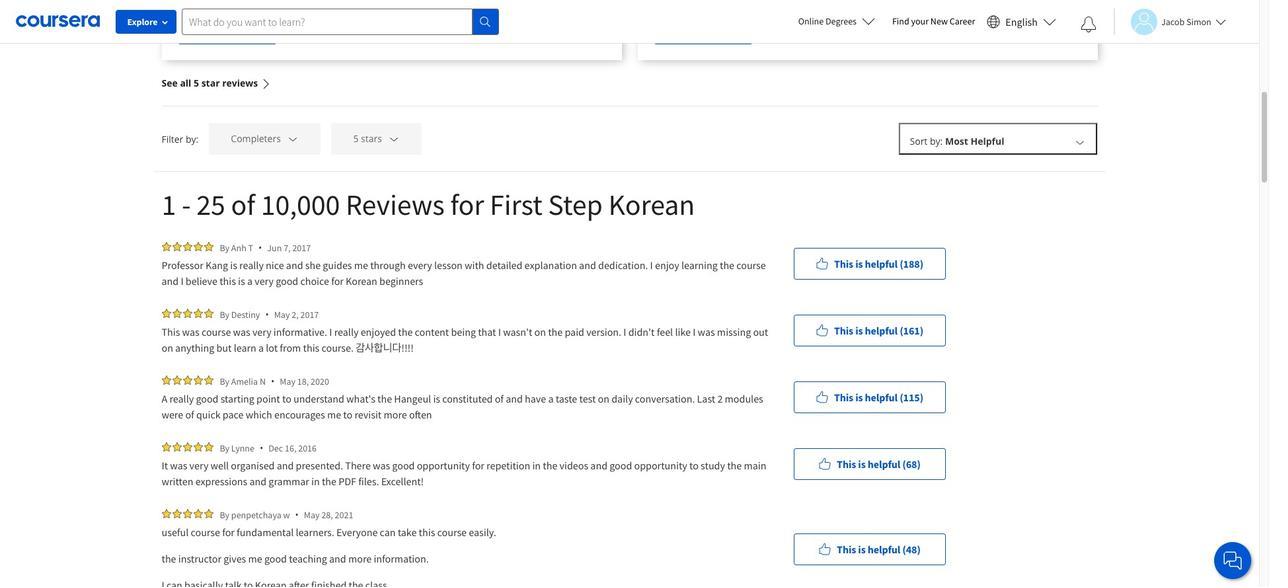 Task type: vqa. For each thing, say whether or not it's contained in the screenshot.
performance,
no



Task type: locate. For each thing, give the bounding box(es) containing it.
1 vertical spatial 2017
[[301, 309, 319, 320]]

5 right the "all"
[[194, 77, 199, 89]]

2017
[[293, 242, 311, 254], [301, 309, 319, 320]]

very up lot
[[253, 325, 272, 339]]

0 horizontal spatial korean
[[346, 274, 378, 288]]

18,
[[297, 375, 309, 387]]

this down kang on the top of the page
[[220, 274, 236, 288]]

excellent!
[[381, 475, 424, 488]]

2016
[[298, 442, 317, 454]]

often
[[409, 408, 432, 421]]

0 vertical spatial really
[[239, 259, 264, 272]]

korean inside professor kang is really nice and she guides me through every lesson with detailed explanation and dedication. i enjoy learning the course and i believe this is a very good choice for korean beginners
[[346, 274, 378, 288]]

0 vertical spatial 5
[[194, 77, 199, 89]]

by for was
[[220, 309, 230, 320]]

course up but
[[202, 325, 231, 339]]

understand
[[294, 392, 345, 405]]

2 vertical spatial very
[[190, 459, 209, 472]]

is left (48)
[[859, 543, 866, 556]]

1
[[162, 187, 176, 223]]

really right a
[[170, 392, 194, 405]]

filled star image
[[193, 242, 203, 251], [162, 309, 171, 318], [172, 309, 182, 318], [162, 376, 171, 385], [172, 376, 182, 385], [193, 376, 203, 385], [204, 376, 213, 385], [162, 442, 171, 452], [183, 442, 192, 452], [172, 509, 182, 519], [204, 509, 213, 519]]

0 horizontal spatial on
[[162, 341, 173, 354]]

course inside professor kang is really nice and she guides me through every lesson with detailed explanation and dedication. i enjoy learning the course and i believe this is a very good choice for korean beginners
[[737, 259, 766, 272]]

2 vertical spatial this
[[419, 526, 435, 539]]

this for this is helpful (188)
[[835, 257, 854, 270]]

for inside professor kang is really nice and she guides me through every lesson with detailed explanation and dedication. i enjoy learning the course and i believe this is a very good choice for korean beginners
[[331, 274, 344, 288]]

good down fundamental
[[264, 552, 287, 565]]

all
[[180, 77, 191, 89]]

have
[[525, 392, 546, 405]]

and up grammar at the left bottom of the page
[[277, 459, 294, 472]]

5 inside button
[[353, 133, 359, 145]]

is right hangeul
[[433, 392, 440, 405]]

1 horizontal spatial more
[[384, 408, 407, 421]]

0 horizontal spatial of
[[185, 408, 194, 421]]

being
[[451, 325, 476, 339]]

helpful for (161)
[[865, 324, 898, 337]]

0 vertical spatial on
[[535, 325, 546, 339]]

a
[[247, 274, 253, 288], [259, 341, 264, 354], [549, 392, 554, 405]]

• left dec
[[260, 442, 263, 454]]

1 vertical spatial a
[[259, 341, 264, 354]]

to left revisit
[[343, 408, 353, 421]]

filled star image up it
[[162, 442, 171, 452]]

2 vertical spatial a
[[549, 392, 554, 405]]

1 horizontal spatial this
[[303, 341, 320, 354]]

1 vertical spatial this
[[303, 341, 320, 354]]

filter by:
[[162, 133, 199, 145]]

jacob
[[1162, 16, 1185, 27]]

a inside this was course was very informative. i really enjoyed the content being that i wasn't on the paid version. i didn't feel like i was missing out on anything but learn a lot from this course. 감사합니다!!!!
[[259, 341, 264, 354]]

explore button
[[116, 10, 177, 34]]

by for starting
[[220, 375, 230, 387]]

0 horizontal spatial more
[[348, 552, 372, 565]]

more
[[384, 408, 407, 421], [348, 552, 372, 565]]

by left anh on the left top of the page
[[220, 242, 230, 254]]

filled star image down professor
[[162, 309, 171, 318]]

5
[[194, 77, 199, 89], [353, 133, 359, 145]]

1 horizontal spatial opportunity
[[635, 459, 688, 472]]

a inside professor kang is really nice and she guides me through every lesson with detailed explanation and dedication. i enjoy learning the course and i believe this is a very good choice for korean beginners
[[247, 274, 253, 288]]

• right w
[[295, 509, 299, 521]]

well
[[211, 459, 229, 472]]

may for this is helpful (48)
[[304, 509, 320, 521]]

modules
[[725, 392, 764, 405]]

2
[[718, 392, 723, 405]]

was right like
[[698, 325, 715, 339]]

instructor
[[178, 552, 222, 565]]

1 vertical spatial to
[[343, 408, 353, 421]]

by: for filter
[[186, 133, 199, 145]]

helpful left (48)
[[868, 543, 901, 556]]

of right 25
[[231, 187, 255, 223]]

i left didn't
[[624, 325, 627, 339]]

0 horizontal spatial 5
[[194, 77, 199, 89]]

0 horizontal spatial really
[[170, 392, 194, 405]]

by left amelia on the left bottom of the page
[[220, 375, 230, 387]]

2 horizontal spatial on
[[598, 392, 610, 405]]

0 horizontal spatial by:
[[186, 133, 199, 145]]

more down everyone
[[348, 552, 372, 565]]

the up revisit
[[378, 392, 392, 405]]

may left 2,
[[274, 309, 290, 320]]

helpful for (115)
[[865, 391, 898, 404]]

helpful? button
[[178, 13, 277, 44]]

by inside by penpetchaya w • may 28, 2021
[[220, 509, 230, 521]]

it
[[162, 459, 168, 472]]

helpful left (161) at the right bottom
[[865, 324, 898, 337]]

(188)
[[900, 257, 924, 270]]

for down guides
[[331, 274, 344, 288]]

helpful left (115)
[[865, 391, 898, 404]]

on
[[535, 325, 546, 339], [162, 341, 173, 354], [598, 392, 610, 405]]

None search field
[[182, 8, 499, 35]]

and down organised
[[250, 475, 267, 488]]

may for this is helpful (115)
[[280, 375, 296, 387]]

reviews
[[346, 187, 445, 223]]

find your new career
[[893, 15, 976, 27]]

me down 'understand'
[[327, 408, 341, 421]]

0 vertical spatial this
[[220, 274, 236, 288]]

1 horizontal spatial a
[[259, 341, 264, 354]]

0 vertical spatial to
[[282, 392, 292, 405]]

chevron down image
[[389, 133, 400, 145], [1074, 136, 1086, 148]]

1 vertical spatial more
[[348, 552, 372, 565]]

videos
[[560, 459, 589, 472]]

didn't
[[629, 325, 655, 339]]

of right were
[[185, 408, 194, 421]]

simon
[[1187, 16, 1212, 27]]

5 inside button
[[194, 77, 199, 89]]

in down the presented.
[[311, 475, 320, 488]]

this for this is helpful (48)
[[837, 543, 857, 556]]

most
[[946, 135, 969, 147]]

this right the take
[[419, 526, 435, 539]]

the up 감사합니다!!!!
[[398, 325, 413, 339]]

on inside a really good starting point to understand what's the hangeul is constituted of and have a taste test on daily conversation. last 2 modules were of quick pace which encourages me to revisit more often
[[598, 392, 610, 405]]

on left anything on the bottom left
[[162, 341, 173, 354]]

2 vertical spatial of
[[185, 408, 194, 421]]

0 vertical spatial very
[[255, 274, 274, 288]]

1 vertical spatial may
[[280, 375, 296, 387]]

0 vertical spatial a
[[247, 274, 253, 288]]

0 horizontal spatial this
[[220, 274, 236, 288]]

by inside by destiny • may 2, 2017
[[220, 309, 230, 320]]

1 horizontal spatial really
[[239, 259, 264, 272]]

filled star image up useful
[[172, 509, 182, 519]]

me inside professor kang is really nice and she guides me through every lesson with detailed explanation and dedication. i enjoy learning the course and i believe this is a very good choice for korean beginners
[[354, 259, 368, 272]]

helpful for (188)
[[865, 257, 898, 270]]

korean
[[609, 187, 695, 223], [346, 274, 378, 288]]

filled star image down expressions
[[204, 509, 213, 519]]

2 opportunity from the left
[[635, 459, 688, 472]]

course.
[[322, 341, 354, 354]]

chat with us image
[[1223, 550, 1244, 571]]

1 horizontal spatial korean
[[609, 187, 695, 223]]

1 horizontal spatial by:
[[930, 135, 943, 147]]

opportunity left "study"
[[635, 459, 688, 472]]

by
[[220, 242, 230, 254], [220, 309, 230, 320], [220, 375, 230, 387], [220, 442, 230, 454], [220, 509, 230, 521]]

filter
[[162, 133, 183, 145]]

0 horizontal spatial chevron down image
[[389, 133, 400, 145]]

a inside a really good starting point to understand what's the hangeul is constituted of and have a taste test on daily conversation. last 2 modules were of quick pace which encourages me to revisit more often
[[549, 392, 554, 405]]

0 vertical spatial 2017
[[293, 242, 311, 254]]

very down 'nice'
[[255, 274, 274, 288]]

is left (161) at the right bottom
[[856, 324, 863, 337]]

very
[[255, 274, 274, 288], [253, 325, 272, 339], [190, 459, 209, 472]]

by left destiny
[[220, 309, 230, 320]]

really inside a really good starting point to understand what's the hangeul is constituted of and have a taste test on daily conversation. last 2 modules were of quick pace which encourages me to revisit more often
[[170, 392, 194, 405]]

0 vertical spatial of
[[231, 187, 255, 223]]

really down t
[[239, 259, 264, 272]]

0 vertical spatial in
[[533, 459, 541, 472]]

1 vertical spatial 5
[[353, 133, 359, 145]]

me right guides
[[354, 259, 368, 272]]

2 horizontal spatial really
[[334, 325, 359, 339]]

25
[[197, 187, 225, 223]]

is left (115)
[[856, 391, 863, 404]]

what's
[[347, 392, 376, 405]]

1 vertical spatial very
[[253, 325, 272, 339]]

(115)
[[900, 391, 924, 404]]

course inside this was course was very informative. i really enjoyed the content being that i wasn't on the paid version. i didn't feel like i was missing out on anything but learn a lot from this course. 감사합니다!!!!
[[202, 325, 231, 339]]

was up anything on the bottom left
[[182, 325, 200, 339]]

may inside by penpetchaya w • may 28, 2021
[[304, 509, 320, 521]]

test
[[580, 392, 596, 405]]

good inside professor kang is really nice and she guides me through every lesson with detailed explanation and dedication. i enjoy learning the course and i believe this is a very good choice for korean beginners
[[276, 274, 298, 288]]

korean down guides
[[346, 274, 378, 288]]

very inside professor kang is really nice and she guides me through every lesson with detailed explanation and dedication. i enjoy learning the course and i believe this is a very good choice for korean beginners
[[255, 274, 274, 288]]

1 horizontal spatial to
[[343, 408, 353, 421]]

this is helpful (48)
[[837, 543, 921, 556]]

2,
[[292, 309, 299, 320]]

jacob simon
[[1162, 16, 1212, 27]]

korean up enjoy
[[609, 187, 695, 223]]

teaching
[[289, 552, 327, 565]]

encourages
[[274, 408, 325, 421]]

a left lot
[[259, 341, 264, 354]]

0 vertical spatial me
[[354, 259, 368, 272]]

1 vertical spatial korean
[[346, 274, 378, 288]]

1 horizontal spatial me
[[327, 408, 341, 421]]

2 vertical spatial to
[[690, 459, 699, 472]]

by for really
[[220, 242, 230, 254]]

amelia
[[231, 375, 258, 387]]

helpful for (68)
[[868, 457, 901, 471]]

2017 right 7,
[[293, 242, 311, 254]]

for left first
[[450, 187, 484, 223]]

1 horizontal spatial of
[[231, 187, 255, 223]]

this
[[220, 274, 236, 288], [303, 341, 320, 354], [419, 526, 435, 539]]

jacob simon button
[[1114, 8, 1227, 35]]

very inside it was very well organised and presented. there was good opportunity for repetition in the videos and good opportunity to study the main written expressions and grammar in the pdf files. excellent!
[[190, 459, 209, 472]]

a
[[162, 392, 167, 405]]

this inside this was course was very informative. i really enjoyed the content being that i wasn't on the paid version. i didn't feel like i was missing out on anything but learn a lot from this course. 감사합니다!!!!
[[162, 325, 180, 339]]

were
[[162, 408, 183, 421]]

may left 28,
[[304, 509, 320, 521]]

2 vertical spatial may
[[304, 509, 320, 521]]

written
[[162, 475, 193, 488]]

for up gives
[[222, 526, 235, 539]]

5 by from the top
[[220, 509, 230, 521]]

16,
[[285, 442, 297, 454]]

filled star image up quick
[[204, 376, 213, 385]]

there
[[345, 459, 371, 472]]

2 horizontal spatial of
[[495, 392, 504, 405]]

good
[[276, 274, 298, 288], [196, 392, 219, 405], [392, 459, 415, 472], [610, 459, 632, 472], [264, 552, 287, 565]]

was right it
[[170, 459, 187, 472]]

learners.
[[296, 526, 335, 539]]

• right n
[[271, 375, 275, 388]]

enjoyed
[[361, 325, 396, 339]]

filled star image up a
[[162, 376, 171, 385]]

chevron down image
[[287, 133, 299, 145]]

good down 'nice'
[[276, 274, 298, 288]]

useful course for fundamental learners. everyone can take this course easily.
[[162, 526, 496, 539]]

paid
[[565, 325, 585, 339]]

2 vertical spatial on
[[598, 392, 610, 405]]

2 horizontal spatial to
[[690, 459, 699, 472]]

2 horizontal spatial a
[[549, 392, 554, 405]]

0 vertical spatial may
[[274, 309, 290, 320]]

very left well
[[190, 459, 209, 472]]

1 vertical spatial in
[[311, 475, 320, 488]]

this is helpful (115)
[[835, 391, 924, 404]]

to left "study"
[[690, 459, 699, 472]]

by inside by anh t • jun 7, 2017
[[220, 242, 230, 254]]

by inside by amelia n • may 18, 2020
[[220, 375, 230, 387]]

may inside by amelia n • may 18, 2020
[[280, 375, 296, 387]]

more down hangeul
[[384, 408, 407, 421]]

good up excellent!
[[392, 459, 415, 472]]

•
[[259, 241, 262, 254], [265, 308, 269, 321], [271, 375, 275, 388], [260, 442, 263, 454], [295, 509, 299, 521]]

opportunity up excellent!
[[417, 459, 470, 472]]

in right repetition
[[533, 459, 541, 472]]

2017 right 2,
[[301, 309, 319, 320]]

show notifications image
[[1081, 17, 1097, 32]]

chevron down image inside 5 stars button
[[389, 133, 400, 145]]

to right point
[[282, 392, 292, 405]]

stars
[[361, 133, 382, 145]]

really up course.
[[334, 325, 359, 339]]

1 by from the top
[[220, 242, 230, 254]]

filled star image up anything on the bottom left
[[172, 309, 182, 318]]

filled star image
[[162, 242, 171, 251], [172, 242, 182, 251], [183, 242, 192, 251], [204, 242, 213, 251], [183, 309, 192, 318], [193, 309, 203, 318], [204, 309, 213, 318], [183, 376, 192, 385], [172, 442, 182, 452], [193, 442, 203, 452], [204, 442, 213, 452], [162, 509, 171, 519], [183, 509, 192, 519], [193, 509, 203, 519]]

course
[[737, 259, 766, 272], [202, 325, 231, 339], [191, 526, 220, 539], [438, 526, 467, 539]]

the
[[720, 259, 735, 272], [398, 325, 413, 339], [548, 325, 563, 339], [378, 392, 392, 405], [543, 459, 558, 472], [728, 459, 742, 472], [322, 475, 337, 488], [162, 552, 176, 565]]

5 stars
[[353, 133, 382, 145]]

it was very well organised and presented. there was good opportunity for repetition in the videos and good opportunity to study the main written expressions and grammar in the pdf files. excellent!
[[162, 459, 769, 488]]

and left she
[[286, 259, 303, 272]]

helpful for (48)
[[868, 543, 901, 556]]

guides
[[323, 259, 352, 272]]

1 horizontal spatial 5
[[353, 133, 359, 145]]

4 by from the top
[[220, 442, 230, 454]]

information.
[[374, 552, 429, 565]]

by inside by lynne • dec 16, 2016
[[220, 442, 230, 454]]

which
[[246, 408, 272, 421]]

a right the have on the bottom left of page
[[549, 392, 554, 405]]

was
[[182, 325, 200, 339], [233, 325, 250, 339], [698, 325, 715, 339], [170, 459, 187, 472], [373, 459, 390, 472]]

helpful left (188)
[[865, 257, 898, 270]]

see all 5 star reviews
[[162, 77, 258, 89]]

the right the learning
[[720, 259, 735, 272]]

0 horizontal spatial opportunity
[[417, 459, 470, 472]]

by: right filter
[[186, 133, 199, 145]]

to
[[282, 392, 292, 405], [343, 408, 353, 421], [690, 459, 699, 472]]

by: right sort
[[930, 135, 943, 147]]

on right test
[[598, 392, 610, 405]]

28,
[[322, 509, 333, 521]]

of right the constituted
[[495, 392, 504, 405]]

quick
[[196, 408, 221, 421]]

study
[[701, 459, 725, 472]]

this down informative.
[[303, 341, 320, 354]]

2 horizontal spatial me
[[354, 259, 368, 272]]

by left the penpetchaya at the left of the page
[[220, 509, 230, 521]]

the inside professor kang is really nice and she guides me through every lesson with detailed explanation and dedication. i enjoy learning the course and i believe this is a very good choice for korean beginners
[[720, 259, 735, 272]]

0 horizontal spatial me
[[248, 552, 262, 565]]

0 horizontal spatial a
[[247, 274, 253, 288]]

this
[[835, 257, 854, 270], [835, 324, 854, 337], [162, 325, 180, 339], [835, 391, 854, 404], [837, 457, 857, 471], [837, 543, 857, 556]]

jun
[[267, 242, 282, 254]]

2 by from the top
[[220, 309, 230, 320]]

1 vertical spatial me
[[327, 408, 341, 421]]

for left repetition
[[472, 459, 485, 472]]

english button
[[982, 0, 1062, 43]]

2 vertical spatial really
[[170, 392, 194, 405]]

feel
[[657, 325, 673, 339]]

3 by from the top
[[220, 375, 230, 387]]

was up files.
[[373, 459, 390, 472]]

0 vertical spatial more
[[384, 408, 407, 421]]

1 vertical spatial really
[[334, 325, 359, 339]]

like
[[675, 325, 691, 339]]

by up well
[[220, 442, 230, 454]]



Task type: describe. For each thing, give the bounding box(es) containing it.
by lynne • dec 16, 2016
[[220, 442, 317, 454]]

1 opportunity from the left
[[417, 459, 470, 472]]

1 horizontal spatial in
[[533, 459, 541, 472]]

a really good starting point to understand what's the hangeul is constituted of and have a taste test on daily conversation. last 2 modules were of quick pace which encourages me to revisit more often
[[162, 392, 766, 421]]

your
[[912, 15, 929, 27]]

she
[[305, 259, 321, 272]]

explore
[[127, 16, 158, 28]]

this for this is helpful (161)
[[835, 324, 854, 337]]

course up instructor
[[191, 526, 220, 539]]

5 stars button
[[332, 123, 422, 155]]

organised
[[231, 459, 275, 472]]

hangeul
[[394, 392, 431, 405]]

sort by: most helpful
[[910, 135, 1005, 147]]

sort
[[910, 135, 928, 147]]

was up the learn
[[233, 325, 250, 339]]

• for this is helpful (115)
[[271, 375, 275, 388]]

• for this is helpful (188)
[[259, 241, 262, 254]]

this was course was very informative. i really enjoyed the content being that i wasn't on the paid version. i didn't feel like i was missing out on anything but learn a lot from this course. 감사합니다!!!!
[[162, 325, 771, 354]]

dec
[[269, 442, 283, 454]]

lesson
[[434, 259, 463, 272]]

this is helpful (188)
[[835, 257, 924, 270]]

2017 inside by destiny • may 2, 2017
[[301, 309, 319, 320]]

online
[[799, 15, 824, 27]]

conversation.
[[635, 392, 695, 405]]

is down anh on the left top of the page
[[238, 274, 245, 288]]

pdf
[[339, 475, 356, 488]]

the left pdf
[[322, 475, 337, 488]]

this is helpful (68)
[[837, 457, 921, 471]]

the left videos
[[543, 459, 558, 472]]

and right videos
[[591, 459, 608, 472]]

• for this is helpful (48)
[[295, 509, 299, 521]]

0 vertical spatial korean
[[609, 187, 695, 223]]

and left dedication.
[[579, 259, 596, 272]]

by penpetchaya w • may 28, 2021
[[220, 509, 353, 521]]

2 horizontal spatial this
[[419, 526, 435, 539]]

find
[[893, 15, 910, 27]]

anh
[[231, 242, 247, 254]]

enjoy
[[655, 259, 680, 272]]

0 horizontal spatial to
[[282, 392, 292, 405]]

anything
[[175, 341, 214, 354]]

lynne
[[231, 442, 255, 454]]

coursera image
[[16, 11, 100, 32]]

is right kang on the top of the page
[[230, 259, 237, 272]]

1 vertical spatial of
[[495, 392, 504, 405]]

the instructor gives me good teaching and more information.
[[162, 552, 429, 565]]

this is helpful (68) button
[[794, 448, 946, 480]]

1 horizontal spatial chevron down image
[[1074, 136, 1086, 148]]

this inside this was course was very informative. i really enjoyed the content being that i wasn't on the paid version. i didn't feel like i was missing out on anything but learn a lot from this course. 감사합니다!!!!
[[303, 341, 320, 354]]

this is helpful (188) button
[[794, 248, 946, 279]]

easily.
[[469, 526, 496, 539]]

1 vertical spatial on
[[162, 341, 173, 354]]

helpful
[[971, 135, 1005, 147]]

really inside professor kang is really nice and she guides me through every lesson with detailed explanation and dedication. i enjoy learning the course and i believe this is a very good choice for korean beginners
[[239, 259, 264, 272]]

감사합니다!!!!
[[356, 341, 414, 354]]

this inside professor kang is really nice and she guides me through every lesson with detailed explanation and dedication. i enjoy learning the course and i believe this is a very good choice for korean beginners
[[220, 274, 236, 288]]

filled star image up were
[[172, 376, 182, 385]]

i down professor
[[181, 274, 184, 288]]

take
[[398, 526, 417, 539]]

really inside this was course was very informative. i really enjoyed the content being that i wasn't on the paid version. i didn't feel like i was missing out on anything but learn a lot from this course. 감사합니다!!!!
[[334, 325, 359, 339]]

the down useful
[[162, 552, 176, 565]]

completers
[[231, 133, 281, 145]]

daily
[[612, 392, 633, 405]]

for inside it was very well organised and presented. there was good opportunity for repetition in the videos and good opportunity to study the main written expressions and grammar in the pdf files. excellent!
[[472, 459, 485, 472]]

10,000
[[261, 187, 340, 223]]

very inside this was course was very informative. i really enjoyed the content being that i wasn't on the paid version. i didn't feel like i was missing out on anything but learn a lot from this course. 감사합니다!!!!
[[253, 325, 272, 339]]

from
[[280, 341, 301, 354]]

choice
[[301, 274, 329, 288]]

w
[[283, 509, 290, 521]]

the left paid
[[548, 325, 563, 339]]

i left enjoy
[[650, 259, 653, 272]]

this is helpful (161) button
[[794, 314, 946, 346]]

everyone
[[337, 526, 378, 539]]

believe
[[186, 274, 218, 288]]

step
[[549, 187, 603, 223]]

by for well
[[220, 442, 230, 454]]

new
[[931, 15, 948, 27]]

main
[[744, 459, 767, 472]]

informative.
[[274, 325, 327, 339]]

wasn't
[[503, 325, 533, 339]]

this is helpful (161)
[[835, 324, 924, 337]]

i right like
[[693, 325, 696, 339]]

i right 'that'
[[498, 325, 501, 339]]

first
[[490, 187, 543, 223]]

the left main
[[728, 459, 742, 472]]

dedication.
[[599, 259, 648, 272]]

by: for sort
[[930, 135, 943, 147]]

through
[[370, 259, 406, 272]]

filled star image up professor
[[193, 242, 203, 251]]

this for this was course was very informative. i really enjoyed the content being that i wasn't on the paid version. i didn't feel like i was missing out on anything but learn a lot from this course. 감사합니다!!!!
[[162, 325, 180, 339]]

files.
[[359, 475, 379, 488]]

this for this is helpful (68)
[[837, 457, 857, 471]]

me inside a really good starting point to understand what's the hangeul is constituted of and have a taste test on daily conversation. last 2 modules were of quick pace which encourages me to revisit more often
[[327, 408, 341, 421]]

2017 inside by anh t • jun 7, 2017
[[293, 242, 311, 254]]

this is helpful (115) button
[[794, 381, 946, 413]]

this for this is helpful (115)
[[835, 391, 854, 404]]

content
[[415, 325, 449, 339]]

is left (68)
[[859, 457, 866, 471]]

by anh t • jun 7, 2017
[[220, 241, 311, 254]]

grammar
[[269, 475, 309, 488]]

last
[[697, 392, 716, 405]]

is inside a really good starting point to understand what's the hangeul is constituted of and have a taste test on daily conversation. last 2 modules were of quick pace which encourages me to revisit more often
[[433, 392, 440, 405]]

more inside a really good starting point to understand what's the hangeul is constituted of and have a taste test on daily conversation. last 2 modules were of quick pace which encourages me to revisit more often
[[384, 408, 407, 421]]

the inside a really good starting point to understand what's the hangeul is constituted of and have a taste test on daily conversation. last 2 modules were of quick pace which encourages me to revisit more often
[[378, 392, 392, 405]]

may inside by destiny • may 2, 2017
[[274, 309, 290, 320]]

that
[[478, 325, 496, 339]]

good right videos
[[610, 459, 632, 472]]

to inside it was very well organised and presented. there was good opportunity for repetition in the videos and good opportunity to study the main written expressions and grammar in the pdf files. excellent!
[[690, 459, 699, 472]]

missing
[[717, 325, 751, 339]]

helpful?
[[217, 22, 256, 35]]

filled star image down anything on the bottom left
[[193, 376, 203, 385]]

expressions
[[196, 475, 248, 488]]

revisit
[[355, 408, 382, 421]]

is left (188)
[[856, 257, 863, 270]]

taste
[[556, 392, 578, 405]]

i up course.
[[330, 325, 332, 339]]

professor
[[162, 259, 204, 272]]

english
[[1006, 15, 1038, 28]]

0 horizontal spatial in
[[311, 475, 320, 488]]

and down professor
[[162, 274, 179, 288]]

starting
[[221, 392, 255, 405]]

(48)
[[903, 543, 921, 556]]

• right destiny
[[265, 308, 269, 321]]

online degrees
[[799, 15, 857, 27]]

beginners
[[380, 274, 423, 288]]

course left easily.
[[438, 526, 467, 539]]

2 vertical spatial me
[[248, 552, 262, 565]]

t
[[248, 242, 253, 254]]

1 horizontal spatial on
[[535, 325, 546, 339]]

reviews
[[222, 77, 258, 89]]

by amelia n • may 18, 2020
[[220, 375, 329, 388]]

What do you want to learn? text field
[[182, 8, 473, 35]]

presented.
[[296, 459, 343, 472]]

see
[[162, 77, 178, 89]]

and down useful course for fundamental learners. everyone can take this course easily.
[[329, 552, 346, 565]]

good inside a really good starting point to understand what's the hangeul is constituted of and have a taste test on daily conversation. last 2 modules were of quick pace which encourages me to revisit more often
[[196, 392, 219, 405]]

learning
[[682, 259, 718, 272]]

find your new career link
[[886, 13, 982, 30]]

filled star image down were
[[183, 442, 192, 452]]

and inside a really good starting point to understand what's the hangeul is constituted of and have a taste test on daily conversation. last 2 modules were of quick pace which encourages me to revisit more often
[[506, 392, 523, 405]]



